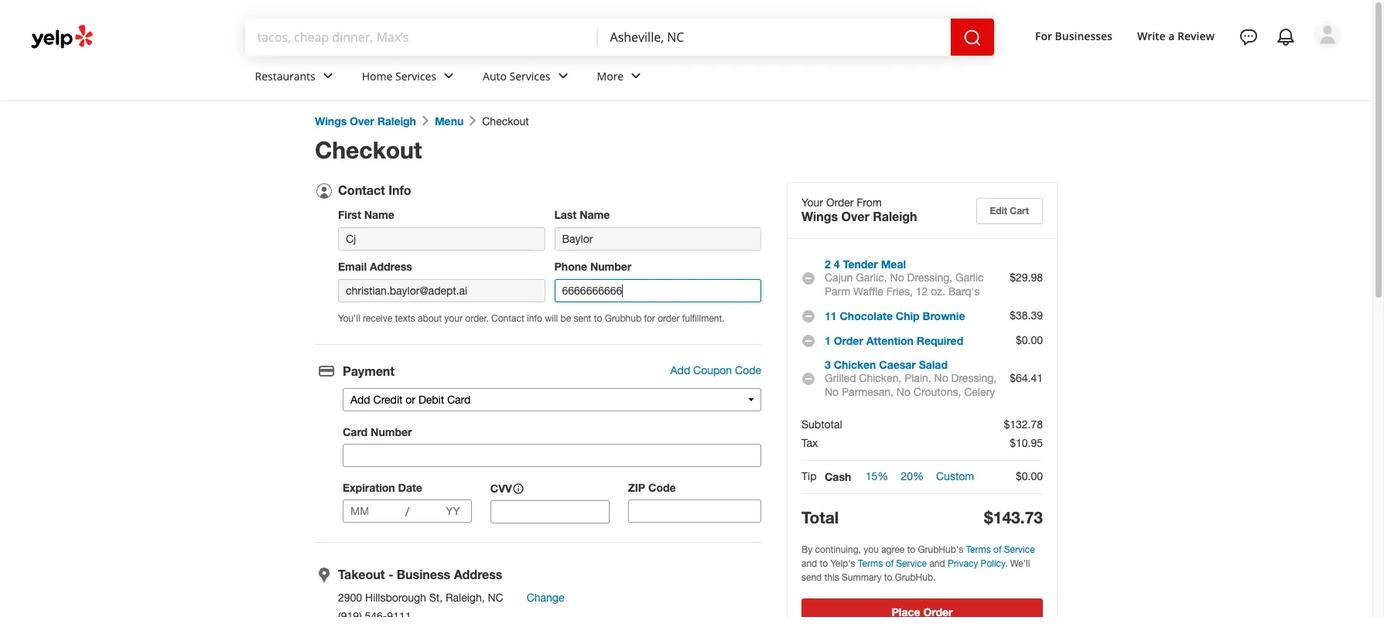Task type: vqa. For each thing, say whether or not it's contained in the screenshot.
first name
yes



Task type: describe. For each thing, give the bounding box(es) containing it.
takeout - business address
[[338, 567, 502, 582]]

0 horizontal spatial terms of service link
[[858, 559, 927, 570]]

email address
[[338, 260, 412, 273]]

1 vertical spatial terms
[[858, 559, 883, 570]]

dressing, inside 3 chicken caesar salad grilled chicken, plain, no dressing, no parmesan, no croutons, celery sticks ($1.49), loaded waffle fries ($6.99)
[[951, 372, 997, 385]]

more link
[[585, 56, 658, 101]]

payment
[[343, 363, 395, 378]]

edit cart button
[[976, 198, 1043, 224]]

wings over raleigh link
[[315, 114, 416, 127]]

by
[[801, 545, 812, 556]]

grilled
[[825, 372, 856, 385]]

4
[[834, 258, 840, 271]]

1 horizontal spatial code
[[735, 364, 761, 377]]

2900 hillsborough st, raleigh, nc
[[338, 592, 503, 604]]

contact info
[[338, 183, 411, 197]]

add
[[670, 364, 690, 377]]

services for auto services
[[509, 69, 550, 83]]

1 and from the left
[[801, 559, 817, 570]]

custom
[[936, 471, 974, 483]]

CVV text field
[[490, 501, 609, 524]]

to right "sent"
[[594, 313, 602, 324]]

number for card number
[[371, 426, 412, 439]]

what is cvv? image
[[512, 483, 524, 495]]

no inside 2 4 tender meal cajun garlic, no dressing, garlic parm waffle fries, 12 oz. barq's root beer
[[890, 272, 904, 284]]

no up "sticks" on the right of the page
[[825, 386, 839, 398]]

24 chevron down v2 image for home services
[[439, 67, 458, 85]]

from
[[857, 196, 882, 209]]

phone
[[554, 260, 587, 273]]

edit
[[990, 205, 1007, 216]]

chip
[[896, 310, 920, 323]]

takeout
[[338, 567, 385, 582]]

texts
[[395, 313, 415, 324]]

for
[[644, 313, 655, 324]]

  text field for address, neighborhood, city, state or zip text field
[[610, 29, 938, 46]]

1 horizontal spatial contact
[[491, 313, 524, 324]]

sent
[[574, 313, 591, 324]]

privacy
[[948, 559, 978, 570]]

ZIP Code text field
[[628, 500, 761, 523]]

receive
[[363, 313, 392, 324]]

by continuing, you agree to grubhub's terms of service and to yelp's terms of service and privacy policy
[[801, 545, 1035, 570]]

agree
[[881, 545, 904, 556]]

first name
[[338, 208, 394, 221]]

for businesses
[[1035, 28, 1112, 43]]

1 order attention required
[[825, 334, 963, 347]]

hillsborough
[[365, 592, 426, 604]]

salad
[[919, 358, 948, 371]]

sticks
[[825, 400, 854, 412]]

($1.49),
[[857, 400, 893, 412]]

$143.73
[[984, 509, 1043, 528]]

business
[[397, 567, 450, 582]]

parmesan,
[[842, 386, 893, 398]]

nc
[[488, 592, 503, 604]]

card number
[[343, 426, 412, 439]]

search image
[[963, 28, 981, 47]]

2 4 tender meal cajun garlic, no dressing, garlic parm waffle fries, 12 oz. barq's root beer
[[825, 258, 984, 312]]

plain,
[[905, 372, 931, 385]]

grubhub.
[[895, 573, 936, 584]]

parm
[[825, 285, 850, 298]]

restaurants
[[255, 69, 315, 83]]

attention
[[866, 334, 914, 347]]

celery
[[964, 386, 995, 398]]

auto
[[483, 69, 507, 83]]

1 $0.00 from the top
[[1016, 334, 1043, 347]]

no up loaded
[[896, 386, 911, 398]]

2900
[[338, 592, 362, 604]]

date
[[398, 481, 422, 495]]

croutons,
[[914, 386, 961, 398]]

Email Address email field
[[338, 279, 545, 302]]

15% button
[[866, 471, 888, 485]]

policy
[[981, 559, 1005, 570]]

info
[[389, 183, 411, 197]]

no up croutons, at the right bottom of page
[[934, 372, 948, 385]]

0 vertical spatial over
[[350, 114, 374, 127]]

custom button
[[936, 471, 974, 485]]

raleigh inside your order from wings over raleigh
[[873, 209, 917, 224]]

for
[[1035, 28, 1052, 43]]

privacy policy link
[[948, 559, 1005, 570]]

24 chevron down v2 image
[[319, 67, 337, 85]]

expiration
[[343, 481, 395, 495]]

First Name text field
[[338, 227, 545, 250]]

dressing, inside 2 4 tender meal cajun garlic, no dressing, garlic parm waffle fries, 12 oz. barq's root beer
[[907, 272, 952, 284]]

this
[[824, 573, 839, 584]]

review
[[1178, 28, 1215, 43]]

Phone Number telephone field
[[554, 279, 761, 302]]

20%
[[901, 471, 924, 483]]

24 chevron down v2 image for more
[[627, 67, 645, 85]]

add coupon code
[[670, 364, 761, 377]]

add coupon code link
[[670, 364, 761, 377]]

write a review link
[[1131, 22, 1221, 50]]

info
[[527, 313, 542, 324]]

1 horizontal spatial terms of service link
[[966, 545, 1035, 556]]

barq's
[[948, 285, 980, 298]]

to up this
[[820, 559, 828, 570]]

for businesses link
[[1029, 22, 1119, 50]]

more
[[597, 69, 624, 83]]

write
[[1137, 28, 1166, 43]]

2 and from the left
[[929, 559, 945, 570]]

we'll
[[1010, 559, 1030, 570]]

2
[[825, 258, 831, 271]]

to inside . we'll send this summary to grubhub.
[[884, 573, 892, 584]]

tender
[[843, 258, 878, 271]]

you'll receive texts about your order. contact info will be sent to grubhub for order fulfillment.
[[338, 313, 725, 324]]

chicken
[[834, 358, 876, 371]]



Task type: locate. For each thing, give the bounding box(es) containing it.
auto services
[[483, 69, 550, 83]]

expiration date
[[343, 481, 422, 495]]

1 horizontal spatial number
[[590, 260, 632, 273]]

summary
[[842, 573, 881, 584]]

of up policy on the bottom right of page
[[993, 545, 1001, 556]]

0 vertical spatial terms of service link
[[966, 545, 1035, 556]]

restaurants link
[[243, 56, 349, 101]]

cash
[[825, 471, 851, 484]]

2 name from the left
[[580, 208, 610, 221]]

name
[[364, 208, 394, 221], [580, 208, 610, 221]]

code right zip
[[648, 481, 676, 495]]

1 horizontal spatial terms
[[966, 545, 991, 556]]

tax
[[801, 437, 818, 450]]

checkout inside region
[[315, 136, 422, 164]]

1 vertical spatial of
[[885, 559, 893, 570]]

1 name from the left
[[364, 208, 394, 221]]

None search field
[[245, 19, 1012, 56]]

0 horizontal spatial address
[[370, 260, 412, 273]]

24 chevron down v2 image right auto services
[[554, 67, 572, 85]]

1 vertical spatial number
[[371, 426, 412, 439]]

name right last
[[580, 208, 610, 221]]

name for last name
[[580, 208, 610, 221]]

number for phone number
[[590, 260, 632, 273]]

over down home
[[350, 114, 374, 127]]

cash button
[[825, 471, 851, 485]]

1 horizontal spatial   text field
[[610, 29, 938, 46]]

  text field
[[257, 29, 585, 46], [610, 29, 938, 46]]

root
[[825, 299, 848, 312]]

auto services link
[[470, 56, 585, 101]]

caesar
[[879, 358, 916, 371]]

1 horizontal spatial of
[[993, 545, 1001, 556]]

1 vertical spatial over
[[841, 209, 869, 224]]

total
[[801, 509, 839, 528]]

waffle down garlic,
[[853, 285, 883, 298]]

2 services from the left
[[509, 69, 550, 83]]

Last Name text field
[[554, 227, 761, 250]]

order
[[658, 313, 680, 324]]

0 horizontal spatial and
[[801, 559, 817, 570]]

1 horizontal spatial address
[[454, 567, 502, 582]]

oz.
[[931, 285, 945, 298]]

order inside your order from wings over raleigh
[[826, 196, 854, 209]]

0 horizontal spatial contact
[[338, 183, 385, 197]]

over
[[350, 114, 374, 127], [841, 209, 869, 224]]

change button
[[527, 592, 564, 606]]

0 vertical spatial number
[[590, 260, 632, 273]]

you
[[864, 545, 879, 556]]

0 horizontal spatial code
[[648, 481, 676, 495]]

service up 'we'll'
[[1004, 545, 1035, 556]]

/
[[405, 504, 410, 521]]

wings up 2
[[801, 209, 838, 224]]

24 chevron down v2 image up menu link
[[439, 67, 458, 85]]

brownie
[[923, 310, 965, 323]]

$64.41
[[1010, 372, 1043, 385]]

1 vertical spatial order
[[834, 334, 863, 347]]

0 horizontal spatial 24 chevron down v2 image
[[439, 67, 458, 85]]

$132.78
[[1004, 419, 1043, 431]]

raleigh,
[[446, 592, 485, 604]]

terms of service link up .
[[966, 545, 1035, 556]]

and down grubhub's
[[929, 559, 945, 570]]

0 horizontal spatial of
[[885, 559, 893, 570]]

raleigh up meal in the right of the page
[[873, 209, 917, 224]]

2 $0.00 from the top
[[1016, 471, 1043, 483]]

Expiration month text field
[[343, 501, 376, 522]]

$29.98
[[1010, 272, 1043, 284]]

services right home
[[395, 69, 436, 83]]

$0.00 down $38.39
[[1016, 334, 1043, 347]]

24 chevron down v2 image for auto services
[[554, 67, 572, 85]]

dressing,
[[907, 272, 952, 284], [951, 372, 997, 385]]

1 horizontal spatial checkout
[[482, 115, 529, 127]]

24 chevron down v2 image inside home services 'link'
[[439, 67, 458, 85]]

fries
[[969, 400, 992, 412]]

send
[[801, 573, 822, 584]]

0 vertical spatial raleigh
[[377, 114, 416, 127]]

. we'll send this summary to grubhub.
[[801, 559, 1030, 584]]

loaded
[[896, 400, 933, 412]]

and down by
[[801, 559, 817, 570]]

waffle inside 3 chicken caesar salad grilled chicken, plain, no dressing, no parmesan, no croutons, celery sticks ($1.49), loaded waffle fries ($6.99)
[[936, 400, 966, 412]]

number right card
[[371, 426, 412, 439]]

coupon
[[693, 364, 732, 377]]

0 vertical spatial order
[[826, 196, 854, 209]]

name for first name
[[364, 208, 394, 221]]

1 vertical spatial dressing,
[[951, 372, 997, 385]]

to right agree
[[907, 545, 915, 556]]

be
[[561, 313, 571, 324]]

contact left the info
[[491, 313, 524, 324]]

zip code
[[628, 481, 676, 495]]

$0.00 down '$10.95' at the bottom
[[1016, 471, 1043, 483]]

0 vertical spatial code
[[735, 364, 761, 377]]

-
[[388, 567, 393, 582]]

phone number
[[554, 260, 632, 273]]

1 vertical spatial $0.00
[[1016, 471, 1043, 483]]

1 vertical spatial waffle
[[936, 400, 966, 412]]

1
[[825, 334, 831, 347]]

$0.00
[[1016, 334, 1043, 347], [1016, 471, 1043, 483]]

1 horizontal spatial waffle
[[936, 400, 966, 412]]

11 chocolate chip brownie
[[825, 310, 965, 323]]

0 horizontal spatial services
[[395, 69, 436, 83]]

0 vertical spatial address
[[370, 260, 412, 273]]

terms of service link down agree
[[858, 559, 927, 570]]

over right your on the right top
[[841, 209, 869, 224]]

24 chevron down v2 image
[[439, 67, 458, 85], [554, 67, 572, 85], [627, 67, 645, 85]]

no
[[890, 272, 904, 284], [934, 372, 948, 385], [825, 386, 839, 398], [896, 386, 911, 398]]

12
[[916, 285, 928, 298]]

Expiration year text field
[[439, 501, 471, 522]]

order
[[826, 196, 854, 209], [834, 334, 863, 347]]

0 vertical spatial dressing,
[[907, 272, 952, 284]]

raleigh down home services 'link'
[[377, 114, 416, 127]]

chicken,
[[859, 372, 902, 385]]

0 vertical spatial checkout
[[482, 115, 529, 127]]

1 horizontal spatial 24 chevron down v2 image
[[554, 67, 572, 85]]

3 24 chevron down v2 image from the left
[[627, 67, 645, 85]]

you'll
[[338, 313, 360, 324]]

0 vertical spatial wings
[[315, 114, 347, 127]]

order right your on the right top
[[826, 196, 854, 209]]

beer
[[851, 299, 874, 312]]

dressing, up celery
[[951, 372, 997, 385]]

0 horizontal spatial   text field
[[257, 29, 585, 46]]

24 chevron down v2 image inside auto services link
[[554, 67, 572, 85]]

1 24 chevron down v2 image from the left
[[439, 67, 458, 85]]

services for home services
[[395, 69, 436, 83]]

cajun
[[825, 272, 853, 284]]

0 vertical spatial terms
[[966, 545, 991, 556]]

0 horizontal spatial raleigh
[[377, 114, 416, 127]]

1 vertical spatial raleigh
[[873, 209, 917, 224]]

1 horizontal spatial service
[[1004, 545, 1035, 556]]

0 vertical spatial waffle
[[853, 285, 883, 298]]

1 vertical spatial wings
[[801, 209, 838, 224]]

order for wings
[[826, 196, 854, 209]]

services inside 'link'
[[395, 69, 436, 83]]

your
[[801, 196, 823, 209]]

1 vertical spatial address
[[454, 567, 502, 582]]

1 vertical spatial service
[[896, 559, 927, 570]]

address right email
[[370, 260, 412, 273]]

terms down 'you'
[[858, 559, 883, 570]]

zip
[[628, 481, 645, 495]]

yelp's
[[831, 559, 855, 570]]

1 horizontal spatial raleigh
[[873, 209, 917, 224]]

cvv
[[490, 482, 512, 495]]

0 horizontal spatial terms
[[858, 559, 883, 570]]

tacos, cheap dinner, Max's text field
[[257, 29, 585, 46]]

0 vertical spatial service
[[1004, 545, 1035, 556]]

terms of service link
[[966, 545, 1035, 556], [858, 559, 927, 570]]

checkout down wings over raleigh
[[315, 136, 422, 164]]

1 horizontal spatial and
[[929, 559, 945, 570]]

meal
[[881, 258, 906, 271]]

fries,
[[886, 285, 913, 298]]

code
[[735, 364, 761, 377], [648, 481, 676, 495]]

of down agree
[[885, 559, 893, 570]]

0 horizontal spatial checkout
[[315, 136, 422, 164]]

0 horizontal spatial over
[[350, 114, 374, 127]]

waffle down croutons, at the right bottom of page
[[936, 400, 966, 412]]

24 chevron down v2 image right more
[[627, 67, 645, 85]]

chocolate
[[840, 310, 893, 323]]

number right phone
[[590, 260, 632, 273]]

0 vertical spatial contact
[[338, 183, 385, 197]]

1 vertical spatial code
[[648, 481, 676, 495]]

  text field for tacos, cheap dinner, max's text field
[[257, 29, 585, 46]]

1 services from the left
[[395, 69, 436, 83]]

checkout
[[482, 115, 529, 127], [315, 136, 422, 164]]

0 horizontal spatial service
[[896, 559, 927, 570]]

search image
[[963, 28, 981, 47]]

0 horizontal spatial wings
[[315, 114, 347, 127]]

0 vertical spatial of
[[993, 545, 1001, 556]]

required
[[917, 334, 963, 347]]

code right the coupon
[[735, 364, 761, 377]]

15%
[[866, 471, 888, 483]]

menu link
[[435, 114, 464, 127]]

checkout region
[[310, 132, 1058, 617]]

2 24 chevron down v2 image from the left
[[554, 67, 572, 85]]

home
[[362, 69, 393, 83]]

your order from wings over raleigh
[[801, 196, 917, 224]]

24 chevron down v2 image inside more link
[[627, 67, 645, 85]]

home services
[[362, 69, 436, 83]]

1   text field from the left
[[257, 29, 585, 46]]

contact up first name
[[338, 183, 385, 197]]

0 vertical spatial $0.00
[[1016, 334, 1043, 347]]

1 horizontal spatial wings
[[801, 209, 838, 224]]

3
[[825, 358, 831, 371]]

wings down 24 chevron down v2 icon in the left top of the page
[[315, 114, 347, 127]]

order for required
[[834, 334, 863, 347]]

messages image
[[1239, 28, 1258, 46], [1239, 28, 1258, 46]]

dressing, up 12
[[907, 272, 952, 284]]

first
[[338, 208, 361, 221]]

services
[[395, 69, 436, 83], [509, 69, 550, 83]]

0 horizontal spatial waffle
[[853, 285, 883, 298]]

change
[[527, 592, 564, 604]]

1 vertical spatial checkout
[[315, 136, 422, 164]]

2   text field from the left
[[610, 29, 938, 46]]

order right 1
[[834, 334, 863, 347]]

no down meal in the right of the page
[[890, 272, 904, 284]]

checkout down auto
[[482, 115, 529, 127]]

0 horizontal spatial number
[[371, 426, 412, 439]]

your
[[444, 313, 463, 324]]

terms up "privacy policy" link
[[966, 545, 991, 556]]

2 horizontal spatial 24 chevron down v2 image
[[627, 67, 645, 85]]

email
[[338, 260, 367, 273]]

wings inside your order from wings over raleigh
[[801, 209, 838, 224]]

tip
[[801, 471, 817, 483]]

1 horizontal spatial over
[[841, 209, 869, 224]]

services right auto
[[509, 69, 550, 83]]

service up 'grubhub.'
[[896, 559, 927, 570]]

notifications image
[[1276, 28, 1295, 46], [1276, 28, 1295, 46]]

1 horizontal spatial name
[[580, 208, 610, 221]]

1 horizontal spatial services
[[509, 69, 550, 83]]

garlic
[[955, 272, 984, 284]]

1 vertical spatial contact
[[491, 313, 524, 324]]

address, neighborhood, city, state or zip text field
[[610, 29, 938, 46]]

.
[[1005, 559, 1008, 570]]

address up raleigh,
[[454, 567, 502, 582]]

0 horizontal spatial name
[[364, 208, 394, 221]]

waffle inside 2 4 tender meal cajun garlic, no dressing, garlic parm waffle fries, 12 oz. barq's root beer
[[853, 285, 883, 298]]

11
[[825, 310, 837, 323]]

over inside your order from wings over raleigh
[[841, 209, 869, 224]]

to right summary
[[884, 573, 892, 584]]

1 vertical spatial terms of service link
[[858, 559, 927, 570]]

name down contact info
[[364, 208, 394, 221]]

continuing,
[[815, 545, 861, 556]]

cj b. image
[[1314, 21, 1341, 49]]

order.
[[465, 313, 489, 324]]

contact
[[338, 183, 385, 197], [491, 313, 524, 324]]



